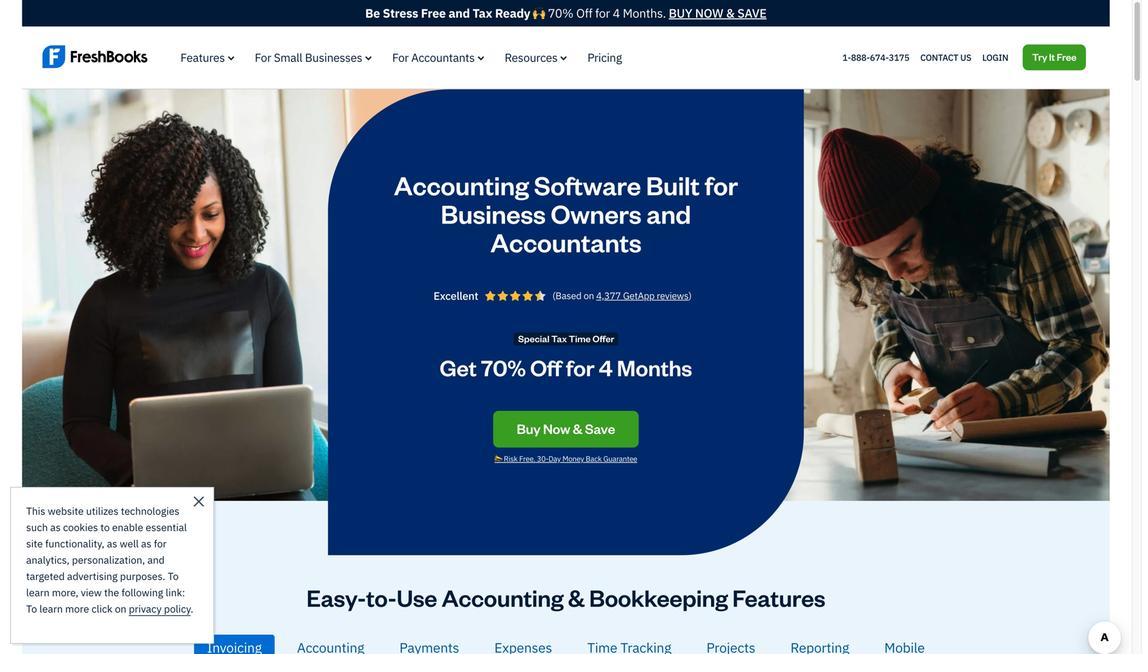 Task type: locate. For each thing, give the bounding box(es) containing it.
accountants down tax
[[411, 50, 475, 65]]

resources
[[505, 50, 558, 65]]

1 horizontal spatial as
[[107, 537, 117, 551]]

1 horizontal spatial and
[[449, 5, 470, 21]]

use
[[397, 583, 437, 613]]

as right well
[[141, 537, 151, 551]]

campaign label image
[[514, 333, 618, 346]]

for down the campaign label image
[[566, 353, 595, 382]]

70% right 🙌
[[548, 5, 574, 21]]

privacy policy
[[129, 603, 191, 616]]

1 horizontal spatial for
[[392, 50, 409, 65]]

get
[[440, 353, 477, 382]]

& inside buy now & save link
[[573, 420, 582, 438]]

view
[[81, 586, 102, 600]]

following
[[122, 586, 163, 600]]

and inside this website utilizes technologies such as cookies to enable essential site functionality, as well as for analytics, personalization, and targeted advertising purposes.
[[147, 554, 165, 567]]

1 for from the left
[[255, 50, 271, 65]]

easy-
[[306, 583, 366, 613]]

1 vertical spatial off
[[530, 353, 562, 382]]

accounting inside accounting software built for business owners and accountants
[[394, 168, 529, 202]]

0 vertical spatial accounting
[[394, 168, 529, 202]]

for down stress
[[392, 50, 409, 65]]

off right 🙌
[[576, 5, 592, 21]]

0 horizontal spatial free
[[421, 5, 446, 21]]

functionality,
[[45, 537, 105, 551]]

website
[[48, 505, 84, 518]]

contact us
[[920, 52, 971, 63]]

0 horizontal spatial features
[[180, 50, 225, 65]]

and
[[449, 5, 470, 21], [646, 197, 691, 230], [147, 554, 165, 567]]

70% right get
[[481, 353, 526, 382]]

contact
[[920, 52, 958, 63]]

such
[[26, 521, 48, 534]]

0 horizontal spatial off
[[530, 353, 562, 382]]

1 vertical spatial 70%
[[481, 353, 526, 382]]

3175
[[889, 52, 909, 63]]

2 vertical spatial and
[[147, 554, 165, 567]]

utilizes
[[86, 505, 119, 518]]

for
[[595, 5, 610, 21], [705, 168, 738, 202], [566, 353, 595, 382], [154, 537, 167, 551]]

login link
[[982, 49, 1008, 66]]

for left the small
[[255, 50, 271, 65]]

0 vertical spatial accountants
[[411, 50, 475, 65]]

off down the campaign label image
[[530, 353, 562, 382]]

free
[[421, 5, 446, 21], [1057, 50, 1076, 63]]

essential
[[146, 521, 187, 534]]

1-888-674-3175
[[842, 52, 909, 63]]

0 vertical spatial 70%
[[548, 5, 574, 21]]

technologies
[[121, 505, 179, 518]]

1 vertical spatial accountants
[[490, 225, 641, 259]]

free right the it on the top of the page
[[1057, 50, 1076, 63]]

1 horizontal spatial 70%
[[548, 5, 574, 21]]

free right stress
[[421, 5, 446, 21]]

1 horizontal spatial free
[[1057, 50, 1076, 63]]

months.
[[623, 5, 666, 21]]

4 left months.
[[613, 5, 620, 21]]

cookies
[[63, 521, 98, 534]]

&
[[726, 5, 735, 21], [573, 420, 582, 438], [568, 583, 585, 613]]

for down essential
[[154, 537, 167, 551]]

for accountants link
[[392, 50, 484, 65]]

0 vertical spatial free
[[421, 5, 446, 21]]

it
[[1049, 50, 1055, 63]]

0 horizontal spatial as
[[50, 521, 61, 534]]

free inside the try it free link
[[1057, 50, 1076, 63]]

us
[[960, 52, 971, 63]]

save
[[585, 420, 615, 438]]

features
[[180, 50, 225, 65], [732, 583, 825, 613]]

0 vertical spatial and
[[449, 5, 470, 21]]

resources link
[[505, 50, 567, 65]]

2 vertical spatial &
[[568, 583, 585, 613]]

1 horizontal spatial accountants
[[490, 225, 641, 259]]

be stress free and tax ready 🙌 70% off for 4 months. buy now & save
[[365, 5, 767, 21]]

built
[[646, 168, 700, 202]]

1 vertical spatial features
[[732, 583, 825, 613]]

for accountants
[[392, 50, 475, 65]]

4 down the campaign label image
[[599, 353, 613, 382]]

1 vertical spatial and
[[646, 197, 691, 230]]

for small businesses link
[[255, 50, 372, 65]]

free for stress
[[421, 5, 446, 21]]

accounting
[[394, 168, 529, 202], [442, 583, 564, 613]]

1 vertical spatial free
[[1057, 50, 1076, 63]]

as right such
[[50, 521, 61, 534]]

888-
[[851, 52, 870, 63]]

2 for from the left
[[392, 50, 409, 65]]

1 vertical spatial &
[[573, 420, 582, 438]]

1 horizontal spatial features
[[732, 583, 825, 613]]

70%
[[548, 5, 574, 21], [481, 353, 526, 382]]

accountants inside accounting software built for business owners and accountants
[[490, 225, 641, 259]]

for
[[255, 50, 271, 65], [392, 50, 409, 65]]

674-
[[870, 52, 889, 63]]

star rating image
[[485, 291, 546, 301]]

1-
[[842, 52, 851, 63]]

guarantee
[[603, 454, 637, 464]]

small
[[274, 50, 302, 65]]

accountants
[[411, 50, 475, 65], [490, 225, 641, 259]]

accountants up (based
[[490, 225, 641, 259]]

try
[[1032, 50, 1047, 63]]

0 vertical spatial &
[[726, 5, 735, 21]]

pricing
[[587, 50, 622, 65]]

purposes.
[[120, 570, 165, 583]]

for left months.
[[595, 5, 610, 21]]

for right built
[[705, 168, 738, 202]]

free.
[[519, 454, 535, 464]]

2 horizontal spatial and
[[646, 197, 691, 230]]

1 horizontal spatial off
[[576, 5, 592, 21]]

off
[[576, 5, 592, 21], [530, 353, 562, 382]]

excellent
[[434, 289, 478, 303]]

as
[[50, 521, 61, 534], [107, 537, 117, 551], [141, 537, 151, 551]]

(based on 4,377 getapp reviews )
[[552, 290, 692, 302]]

accounting software built for business owners and accountants
[[394, 168, 738, 259]]

enable
[[112, 521, 143, 534]]

0 horizontal spatial and
[[147, 554, 165, 567]]

save
[[737, 5, 767, 21]]

buy
[[517, 420, 541, 438]]

4
[[613, 5, 620, 21], [599, 353, 613, 382]]

📣 risk free. 30-day money back guarantee link
[[489, 454, 643, 475]]

30-
[[537, 454, 549, 464]]

(based
[[552, 290, 581, 302]]

buy
[[669, 5, 692, 21]]

for inside accounting software built for business owners and accountants
[[705, 168, 738, 202]]

features link
[[180, 50, 234, 65]]

0 horizontal spatial for
[[255, 50, 271, 65]]

try it free
[[1032, 50, 1076, 63]]

the
[[104, 586, 119, 600]]

as up personalization, at the left of page
[[107, 537, 117, 551]]



Task type: vqa. For each thing, say whether or not it's contained in the screenshot.
'PLUS' to the top
no



Task type: describe. For each thing, give the bounding box(es) containing it.
policy
[[164, 603, 191, 616]]

this
[[26, 505, 45, 518]]

site
[[26, 537, 43, 551]]

to-
[[366, 583, 397, 613]]

)
[[689, 290, 692, 302]]

1 vertical spatial accounting
[[442, 583, 564, 613]]

and inside accounting software built for business owners and accountants
[[646, 197, 691, 230]]

ready
[[495, 5, 530, 21]]

be
[[365, 5, 380, 21]]

0 vertical spatial 4
[[613, 5, 620, 21]]

2 horizontal spatial as
[[141, 537, 151, 551]]

now
[[543, 420, 570, 438]]

stress
[[383, 5, 418, 21]]

risk
[[504, 454, 518, 464]]

personalization,
[[72, 554, 145, 567]]

try it free link
[[1023, 45, 1086, 71]]

to
[[100, 521, 110, 534]]

to learn more, view the following link:
[[26, 570, 185, 600]]

0 vertical spatial features
[[180, 50, 225, 65]]

get 70% off for 4 months
[[440, 353, 692, 382]]

on
[[584, 290, 594, 302]]

📣 risk free. 30-day money back guarantee
[[495, 454, 637, 464]]

login
[[982, 52, 1008, 63]]

for for for small businesses
[[255, 50, 271, 65]]

1 vertical spatial 4
[[599, 353, 613, 382]]

free for it
[[1057, 50, 1076, 63]]

businesses
[[305, 50, 362, 65]]

well
[[120, 537, 139, 551]]

targeted
[[26, 570, 65, 583]]

this website utilizes technologies such as cookies to enable essential site functionality, as well as for analytics, personalization, and targeted advertising purposes.
[[26, 505, 187, 583]]

4,377 getapp reviews link
[[596, 290, 689, 302]]

to
[[168, 570, 179, 583]]

getapp
[[623, 290, 655, 302]]

📣
[[495, 454, 502, 464]]

months
[[617, 353, 692, 382]]

1-888-674-3175 link
[[842, 52, 909, 63]]

bookkeeping
[[589, 583, 728, 613]]

easy-to-use accounting & bookkeeping features
[[306, 583, 825, 613]]

🙌
[[533, 5, 545, 21]]

4,377
[[596, 290, 621, 302]]

0 horizontal spatial 70%
[[481, 353, 526, 382]]

buy now & save link
[[493, 411, 639, 448]]

privacy policy link
[[26, 603, 193, 617]]

freshbooks logo image
[[42, 44, 148, 70]]

buy now & save
[[517, 420, 615, 438]]

for small businesses
[[255, 50, 362, 65]]

buy now & save link
[[669, 5, 767, 21]]

back
[[586, 454, 602, 464]]

for for for accountants
[[392, 50, 409, 65]]

reviews
[[657, 290, 689, 302]]

business
[[441, 197, 546, 230]]

day
[[549, 454, 561, 464]]

link:
[[166, 586, 185, 600]]

pricing link
[[587, 50, 622, 65]]

for inside this website utilizes technologies such as cookies to enable essential site functionality, as well as for analytics, personalization, and targeted advertising purposes.
[[154, 537, 167, 551]]

privacy
[[129, 603, 162, 616]]

0 horizontal spatial accountants
[[411, 50, 475, 65]]

now
[[695, 5, 723, 21]]

tax
[[473, 5, 492, 21]]

learn
[[26, 586, 50, 600]]

money
[[562, 454, 584, 464]]

owners
[[551, 197, 641, 230]]

0 vertical spatial off
[[576, 5, 592, 21]]

contact us link
[[920, 49, 971, 66]]

software
[[534, 168, 641, 202]]

analytics,
[[26, 554, 70, 567]]

advertising
[[67, 570, 118, 583]]

more,
[[52, 586, 78, 600]]



